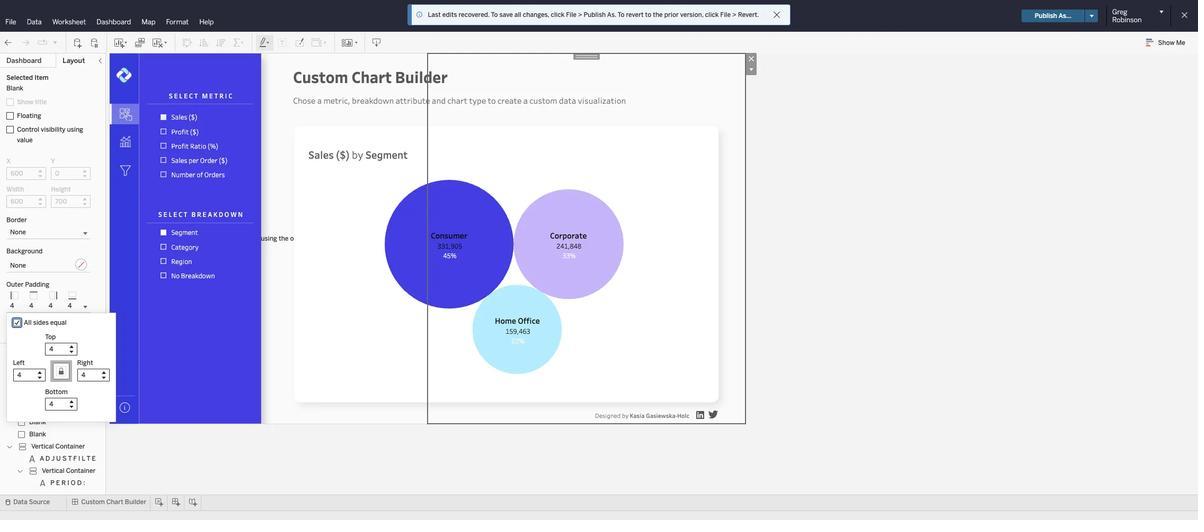 Task type: describe. For each thing, give the bounding box(es) containing it.
top
[[45, 334, 56, 341]]

data for data source
[[13, 499, 27, 507]]

4 4 from the left
[[68, 303, 72, 310]]

metric,
[[324, 95, 350, 106]]

equal
[[50, 320, 67, 327]]

publish inside publish as... button
[[1035, 12, 1057, 20]]

last edits recovered. to save all changes, click file > publish as. to revert to the prior version, click file > revert.
[[428, 11, 759, 19]]

version,
[[680, 11, 704, 19]]

1 vertical spatial blank
[[29, 419, 46, 427]]

data
[[559, 95, 576, 106]]

a d j u s t   f i l t e r s
[[40, 456, 107, 463]]

map
[[142, 18, 156, 26]]

help
[[199, 18, 214, 26]]

border
[[6, 217, 27, 224]]

type
[[469, 95, 486, 106]]

2 4 from the left
[[29, 303, 33, 310]]

selected
[[6, 74, 33, 82]]

inner
[[6, 322, 22, 329]]

s right u
[[62, 456, 67, 463]]

0 horizontal spatial dashboard
[[6, 57, 42, 65]]

control
[[17, 126, 39, 134]]

none for background
[[10, 262, 26, 270]]

f
[[73, 456, 77, 463]]

Left text field
[[13, 369, 45, 382]]

fit image
[[311, 37, 328, 48]]

as...
[[1059, 12, 1072, 20]]

builder inside application
[[395, 66, 448, 87]]

s left the b
[[158, 210, 162, 219]]

1 horizontal spatial file
[[566, 11, 577, 19]]

custom chart builder application
[[106, 47, 1197, 494]]

1 horizontal spatial replay animation image
[[52, 39, 58, 45]]

t right m on the left top of the page
[[214, 92, 218, 100]]

custom inside item hierarchy custom chart builder
[[6, 361, 30, 368]]

(tableau
[[597, 11, 632, 21]]

u
[[56, 456, 61, 463]]

show me button
[[1141, 34, 1195, 51]]

download image
[[372, 37, 382, 48]]

Width text field
[[6, 196, 46, 208]]

bottom
[[45, 389, 68, 396]]

and
[[432, 95, 446, 106]]

breakdown
[[352, 95, 394, 106]]

twitter.png
[[29, 383, 62, 390]]

1 vertical spatial vertical
[[42, 468, 64, 475]]

k
[[213, 210, 217, 219]]

visibility
[[41, 126, 65, 134]]

edits
[[442, 11, 457, 19]]

3 4 from the left
[[49, 303, 53, 310]]

sales
[[308, 148, 334, 162]]

1 vertical spatial container
[[66, 468, 96, 475]]

changes,
[[523, 11, 549, 19]]

holc inside custom chart builder application
[[677, 412, 690, 420]]

show for show title
[[17, 99, 33, 106]]

1 vertical spatial i
[[78, 456, 80, 463]]

sales ($) by segment
[[308, 148, 408, 162]]

linkedin.png
[[29, 370, 66, 378]]

1 a from the left
[[317, 95, 322, 106]]

chose a metric, breakdown attribute and chart type to create a custom data visualization
[[293, 95, 628, 106]]

0 horizontal spatial designed by kasia gasiewska-holc
[[29, 395, 133, 402]]

none button for background
[[6, 258, 91, 273]]

custom chart builder inside custom chart builder application
[[293, 66, 448, 87]]

t right f
[[87, 456, 90, 463]]

to inside last edits recovered. to save all changes, click file > publish as. to revert to the prior version, click file > revert. alert
[[645, 11, 652, 19]]

2 > from the left
[[732, 11, 737, 19]]

info image
[[416, 11, 424, 19]]

Bottom text field
[[45, 399, 77, 411]]

item inside item hierarchy custom chart builder
[[6, 350, 20, 358]]

greg
[[1112, 8, 1128, 16]]

format
[[166, 18, 189, 26]]

c for s e l e c t   b r e a k d o w n
[[179, 210, 182, 219]]

attribute
[[396, 95, 430, 106]]

t for a d j u s t   f i l t e r s
[[68, 456, 72, 463]]

format workbook image
[[294, 37, 305, 48]]

greg robinson
[[1112, 8, 1142, 24]]

last
[[428, 11, 441, 19]]

p
[[50, 480, 54, 488]]

m
[[202, 92, 208, 100]]

1 4 from the left
[[10, 303, 14, 310]]

2 horizontal spatial c
[[228, 92, 232, 100]]

r right m on the left top of the page
[[219, 92, 224, 100]]

the
[[653, 11, 663, 19]]

($)
[[336, 148, 350, 162]]

d inside application
[[219, 210, 223, 219]]

2 to from the left
[[618, 11, 625, 19]]

blank inside selected item blank
[[6, 85, 23, 92]]

r right the b
[[197, 210, 201, 219]]

r right f
[[97, 456, 102, 463]]

b
[[191, 210, 196, 219]]

floating
[[17, 112, 41, 120]]

inner padding
[[6, 322, 48, 329]]

sides
[[33, 320, 49, 327]]

create
[[498, 95, 522, 106]]

hierarchy
[[22, 350, 50, 358]]

y
[[51, 158, 55, 165]]

s right f
[[103, 456, 107, 463]]

left
[[13, 360, 25, 367]]

s left m on the left top of the page
[[169, 92, 173, 100]]

swap rows and columns image
[[182, 37, 192, 48]]

c for s e l e c t   m e t r i c
[[189, 92, 193, 100]]

:
[[83, 480, 85, 488]]

right
[[77, 360, 93, 367]]

custom down :
[[81, 499, 105, 507]]

0 vertical spatial vertical
[[31, 444, 54, 451]]

item inside selected item blank
[[35, 74, 49, 82]]

designed by kasia gasiewska-holc inside custom chart builder application
[[595, 412, 690, 420]]

more options image
[[746, 64, 757, 75]]

publish as... button
[[1022, 10, 1085, 22]]

publish inside last edits recovered. to save all changes, click file > publish as. to revert to the prior version, click file > revert. alert
[[584, 11, 606, 19]]

custom
[[530, 95, 557, 106]]

0 horizontal spatial custom chart builder
[[81, 499, 146, 507]]

0 vertical spatial vertical container
[[31, 444, 85, 451]]

pause auto updates image
[[90, 37, 100, 48]]

visualization
[[578, 95, 626, 106]]

chart inside application
[[352, 66, 392, 87]]

a inside application
[[208, 210, 212, 219]]

0 vertical spatial container
[[55, 444, 85, 451]]

to inside custom chart builder application
[[488, 95, 496, 106]]

save
[[500, 11, 513, 19]]

revert.
[[738, 11, 759, 19]]

custom chart builder (tableau public)
[[507, 11, 662, 21]]

highlight image
[[259, 37, 271, 48]]

j
[[51, 456, 55, 463]]

0 horizontal spatial holc
[[119, 395, 133, 402]]

r right 'p'
[[61, 480, 66, 488]]

remove from dashboard image
[[746, 53, 757, 64]]

Height text field
[[51, 196, 91, 208]]



Task type: locate. For each thing, give the bounding box(es) containing it.
i right f
[[78, 456, 80, 463]]

n
[[238, 210, 243, 219]]

1 horizontal spatial d
[[77, 480, 82, 488]]

0
[[49, 343, 53, 350], [68, 343, 72, 350]]

1 horizontal spatial o
[[225, 210, 229, 219]]

designed by kasia gasiewska-holc
[[29, 395, 133, 402], [595, 412, 690, 420]]

to left the in the top of the page
[[645, 11, 652, 19]]

title
[[35, 99, 47, 106]]

none button for border
[[6, 226, 91, 240]]

1 horizontal spatial a
[[523, 95, 528, 106]]

new worksheet image
[[113, 37, 128, 48]]

undo image
[[3, 37, 14, 48]]

1 horizontal spatial publish
[[1035, 12, 1057, 20]]

none button
[[6, 226, 91, 240], [6, 258, 91, 273]]

publish left as...
[[1035, 12, 1057, 20]]

0 horizontal spatial publish
[[584, 11, 606, 19]]

data source
[[13, 499, 50, 507]]

1 horizontal spatial >
[[732, 11, 737, 19]]

Top text field
[[45, 343, 77, 356]]

2 vertical spatial blank
[[29, 431, 46, 439]]

padding up the top
[[24, 322, 48, 329]]

show up floating
[[17, 99, 33, 106]]

o left :
[[71, 480, 76, 488]]

1 horizontal spatial gasiewska-
[[646, 412, 677, 420]]

data up redo icon
[[27, 18, 42, 26]]

0 vertical spatial designed
[[29, 395, 57, 402]]

c left the b
[[179, 210, 182, 219]]

1 none button from the top
[[6, 226, 91, 240]]

vertical container
[[31, 444, 85, 451], [42, 468, 96, 475]]

1 horizontal spatial dashboard
[[97, 18, 131, 26]]

0 vertical spatial none button
[[6, 226, 91, 240]]

padding right outer
[[25, 281, 49, 289]]

t left f
[[68, 456, 72, 463]]

0 vertical spatial padding
[[25, 281, 49, 289]]

1 horizontal spatial c
[[189, 92, 193, 100]]

l
[[179, 92, 182, 100], [169, 210, 172, 219], [82, 456, 85, 463]]

chart inside item hierarchy custom chart builder
[[31, 361, 48, 368]]

file left revert.
[[720, 11, 731, 19]]

l right f
[[82, 456, 85, 463]]

show title
[[17, 99, 47, 106]]

4 up inner
[[10, 303, 14, 310]]

worksheet
[[52, 18, 86, 26]]

me
[[1176, 39, 1186, 47]]

1 vertical spatial d
[[45, 456, 50, 463]]

t left the b
[[184, 210, 187, 219]]

show left me
[[1158, 39, 1175, 47]]

item hierarchy custom chart builder
[[6, 350, 71, 368]]

a
[[208, 210, 212, 219], [40, 456, 44, 463]]

1 vertical spatial padding
[[24, 322, 48, 329]]

2 horizontal spatial d
[[219, 210, 223, 219]]

p e r i o d :
[[50, 480, 85, 488]]

X text field
[[6, 167, 46, 180]]

1 vertical spatial by
[[59, 395, 66, 402]]

by
[[352, 148, 363, 162], [59, 395, 66, 402], [622, 412, 629, 420]]

width
[[6, 186, 24, 193]]

0 vertical spatial o
[[225, 210, 229, 219]]

kasia
[[67, 395, 84, 402], [630, 412, 645, 420]]

click right changes,
[[551, 11, 565, 19]]

0 vertical spatial by
[[352, 148, 363, 162]]

show me
[[1158, 39, 1186, 47]]

Y text field
[[51, 167, 91, 180]]

marks. press enter to open the view data window.. use arrow keys to navigate data visualization elements. image
[[110, 100, 139, 129], [154, 110, 247, 182], [110, 128, 139, 157], [110, 156, 139, 185], [306, 169, 702, 179], [306, 180, 702, 375], [154, 226, 247, 283], [118, 402, 131, 415]]

sort descending image
[[216, 37, 226, 48]]

0 horizontal spatial show
[[17, 99, 33, 106]]

none button down background
[[6, 258, 91, 273]]

clear sheet image
[[152, 37, 169, 48]]

0 vertical spatial d
[[219, 210, 223, 219]]

blank
[[6, 85, 23, 92], [29, 419, 46, 427], [29, 431, 46, 439]]

0 vertical spatial i
[[225, 92, 227, 100]]

1 horizontal spatial l
[[169, 210, 172, 219]]

w
[[230, 210, 237, 219]]

outer
[[6, 281, 23, 289]]

i inside application
[[225, 92, 227, 100]]

0 horizontal spatial 0
[[49, 343, 53, 350]]

0 vertical spatial item
[[35, 74, 49, 82]]

x
[[6, 158, 11, 165]]

recovered.
[[459, 11, 490, 19]]

d left :
[[77, 480, 82, 488]]

4 up all sides equal
[[49, 303, 53, 310]]

vertical up j
[[31, 444, 54, 451]]

0 horizontal spatial l
[[82, 456, 85, 463]]

0 vertical spatial kasia
[[67, 395, 84, 402]]

1 vertical spatial l
[[169, 210, 172, 219]]

o
[[225, 210, 229, 219], [71, 480, 76, 488]]

2 click from the left
[[705, 11, 719, 19]]

4
[[10, 303, 14, 310], [29, 303, 33, 310], [49, 303, 53, 310], [68, 303, 72, 310]]

vertical down j
[[42, 468, 64, 475]]

a left k
[[208, 210, 212, 219]]

using
[[67, 126, 83, 134]]

d right k
[[219, 210, 223, 219]]

none button up background
[[6, 226, 91, 240]]

1 to from the left
[[491, 11, 498, 19]]

dashboard up selected
[[6, 57, 42, 65]]

item up the left
[[6, 350, 20, 358]]

2 vertical spatial d
[[77, 480, 82, 488]]

0 horizontal spatial to
[[491, 11, 498, 19]]

0 horizontal spatial >
[[578, 11, 582, 19]]

1 horizontal spatial item
[[35, 74, 49, 82]]

1 click from the left
[[551, 11, 565, 19]]

show inside button
[[1158, 39, 1175, 47]]

value
[[17, 137, 33, 144]]

1 vertical spatial o
[[71, 480, 76, 488]]

0 horizontal spatial to
[[488, 95, 496, 106]]

2 none from the top
[[10, 262, 26, 270]]

show labels image
[[277, 37, 288, 48]]

l left the b
[[169, 210, 172, 219]]

0 vertical spatial holc
[[119, 395, 133, 402]]

0 horizontal spatial gasiewska-
[[85, 395, 119, 402]]

0 horizontal spatial item
[[6, 350, 20, 358]]

new data source image
[[73, 37, 83, 48]]

t left m on the left top of the page
[[194, 92, 198, 100]]

kasia inside custom chart builder application
[[630, 412, 645, 420]]

c
[[189, 92, 193, 100], [228, 92, 232, 100], [179, 210, 182, 219]]

1 0 from the left
[[49, 343, 53, 350]]

i right m on the left top of the page
[[225, 92, 227, 100]]

2 horizontal spatial by
[[622, 412, 629, 420]]

t for s e l e c t   m e t r i c
[[194, 92, 198, 100]]

1 vertical spatial gasiewska-
[[646, 412, 677, 420]]

1 horizontal spatial i
[[78, 456, 80, 463]]

container up :
[[66, 468, 96, 475]]

0 vertical spatial designed by kasia gasiewska-holc
[[29, 395, 133, 402]]

> left revert.
[[732, 11, 737, 19]]

chart
[[448, 95, 467, 106]]

vertical container up p e r i o d :
[[42, 468, 96, 475]]

0 horizontal spatial file
[[5, 18, 16, 26]]

t
[[194, 92, 198, 100], [214, 92, 218, 100], [184, 210, 187, 219], [68, 456, 72, 463], [87, 456, 90, 463]]

to right as.
[[618, 11, 625, 19]]

1 vertical spatial show
[[17, 99, 33, 106]]

selected item blank
[[6, 74, 49, 92]]

container up "a d j u s t   f i l t e r s"
[[55, 444, 85, 451]]

1 vertical spatial designed
[[595, 412, 621, 420]]

i
[[225, 92, 227, 100], [78, 456, 80, 463], [67, 480, 69, 488]]

0 vertical spatial to
[[645, 11, 652, 19]]

Right text field
[[77, 369, 109, 382]]

totals image
[[233, 37, 245, 48]]

l for s e l e c t   m e t r i c
[[179, 92, 182, 100]]

1 vertical spatial a
[[40, 456, 44, 463]]

builder
[[566, 11, 595, 21], [395, 66, 448, 87], [50, 361, 71, 368], [125, 499, 146, 507]]

1 horizontal spatial show
[[1158, 39, 1175, 47]]

publish
[[584, 11, 606, 19], [1035, 12, 1057, 20]]

2 horizontal spatial file
[[720, 11, 731, 19]]

1 vertical spatial to
[[488, 95, 496, 106]]

1 vertical spatial designed by kasia gasiewska-holc
[[595, 412, 690, 420]]

2 vertical spatial l
[[82, 456, 85, 463]]

to left the save in the top of the page
[[491, 11, 498, 19]]

o inside application
[[225, 210, 229, 219]]

prior
[[664, 11, 679, 19]]

0 horizontal spatial a
[[40, 456, 44, 463]]

replay animation image right redo icon
[[37, 37, 48, 48]]

0 vertical spatial gasiewska-
[[85, 395, 119, 402]]

1 vertical spatial holc
[[677, 412, 690, 420]]

to right type
[[488, 95, 496, 106]]

replay animation image
[[37, 37, 48, 48], [52, 39, 58, 45]]

as.
[[607, 11, 616, 19]]

outer padding
[[6, 281, 49, 289]]

data left the source
[[13, 499, 27, 507]]

2 a from the left
[[523, 95, 528, 106]]

custom chart builder down :
[[81, 499, 146, 507]]

a right chose
[[317, 95, 322, 106]]

duplicate image
[[135, 37, 145, 48]]

c left m on the left top of the page
[[189, 92, 193, 100]]

none down background
[[10, 262, 26, 270]]

collapse image
[[97, 58, 103, 64]]

click right version,
[[705, 11, 719, 19]]

item
[[35, 74, 49, 82], [6, 350, 20, 358]]

s e l e c t   m e t r i c
[[169, 92, 232, 100]]

height
[[51, 186, 71, 193]]

4 up all
[[29, 303, 33, 310]]

source
[[29, 499, 50, 507]]

0 horizontal spatial designed
[[29, 395, 57, 402]]

dashboard up new worksheet "image"
[[97, 18, 131, 26]]

padding for outer padding
[[25, 281, 49, 289]]

0 vertical spatial a
[[208, 210, 212, 219]]

0 horizontal spatial click
[[551, 11, 565, 19]]

s e l e c t   b r e a k d o w n
[[158, 210, 243, 219]]

custom chart builder
[[293, 66, 448, 87], [81, 499, 146, 507]]

all sides equal
[[24, 320, 67, 327]]

custom chart builder up breakdown on the top left of the page
[[293, 66, 448, 87]]

2 vertical spatial by
[[622, 412, 629, 420]]

1 horizontal spatial designed by kasia gasiewska-holc
[[595, 412, 690, 420]]

0 horizontal spatial o
[[71, 480, 76, 488]]

1 horizontal spatial kasia
[[630, 412, 645, 420]]

0 vertical spatial blank
[[6, 85, 23, 92]]

r
[[219, 92, 224, 100], [197, 210, 201, 219], [97, 456, 102, 463], [61, 480, 66, 488]]

1 vertical spatial kasia
[[630, 412, 645, 420]]

none down border
[[10, 229, 26, 236]]

t for s e l e c t   b r e a k d o w n
[[184, 210, 187, 219]]

1 vertical spatial data
[[13, 499, 27, 507]]

holc
[[119, 395, 133, 402], [677, 412, 690, 420]]

d
[[219, 210, 223, 219], [45, 456, 50, 463], [77, 480, 82, 488]]

robinson
[[1112, 16, 1142, 24]]

all
[[515, 11, 521, 19]]

custom right recovered.
[[507, 11, 539, 21]]

chose
[[293, 95, 316, 106]]

sort ascending image
[[199, 37, 209, 48]]

1 horizontal spatial click
[[705, 11, 719, 19]]

1 vertical spatial custom chart builder
[[81, 499, 146, 507]]

a right create
[[523, 95, 528, 106]]

control visibility using value
[[17, 126, 83, 144]]

padding for inner padding
[[24, 322, 48, 329]]

> left as.
[[578, 11, 582, 19]]

1 vertical spatial dashboard
[[6, 57, 42, 65]]

2 horizontal spatial l
[[179, 92, 182, 100]]

none for border
[[10, 229, 26, 236]]

0 vertical spatial dashboard
[[97, 18, 131, 26]]

custom inside application
[[293, 66, 348, 87]]

revert
[[626, 11, 644, 19]]

show
[[1158, 39, 1175, 47], [17, 99, 33, 106]]

i left :
[[67, 480, 69, 488]]

2 0 from the left
[[68, 343, 72, 350]]

0 horizontal spatial kasia
[[67, 395, 84, 402]]

o left "w"
[[225, 210, 229, 219]]

vertical container up u
[[31, 444, 85, 451]]

custom
[[507, 11, 539, 21], [293, 66, 348, 87], [6, 361, 30, 368], [81, 499, 105, 507]]

1 horizontal spatial holc
[[677, 412, 690, 420]]

image image
[[133, 47, 275, 438], [116, 67, 132, 83], [287, 119, 732, 417], [709, 411, 718, 419], [696, 412, 704, 420]]

1 horizontal spatial by
[[352, 148, 363, 162]]

>
[[578, 11, 582, 19], [732, 11, 737, 19]]

public)
[[634, 11, 662, 21]]

container
[[55, 444, 85, 451], [66, 468, 96, 475]]

0 horizontal spatial replay animation image
[[37, 37, 48, 48]]

designed
[[29, 395, 57, 402], [595, 412, 621, 420]]

vertical
[[31, 444, 54, 451], [42, 468, 64, 475]]

dashboard
[[97, 18, 131, 26], [6, 57, 42, 65]]

data for data
[[27, 18, 42, 26]]

background
[[6, 248, 43, 255]]

a left j
[[40, 456, 44, 463]]

0 horizontal spatial c
[[179, 210, 182, 219]]

1 vertical spatial vertical container
[[42, 468, 96, 475]]

item right selected
[[35, 74, 49, 82]]

custom up metric,
[[293, 66, 348, 87]]

1 horizontal spatial custom chart builder
[[293, 66, 448, 87]]

0 horizontal spatial by
[[59, 395, 66, 402]]

last edits recovered. to save all changes, click file > publish as. to revert to the prior version, click file > revert. alert
[[428, 10, 759, 20]]

to
[[491, 11, 498, 19], [618, 11, 625, 19]]

1 horizontal spatial designed
[[595, 412, 621, 420]]

1 none from the top
[[10, 229, 26, 236]]

1 > from the left
[[578, 11, 582, 19]]

c right m on the left top of the page
[[228, 92, 232, 100]]

custom up 'left' text box
[[6, 361, 30, 368]]

l for s e l e c t   b r e a k d o w n
[[169, 210, 172, 219]]

show/hide cards image
[[341, 37, 358, 48]]

click
[[551, 11, 565, 19], [705, 11, 719, 19]]

d left j
[[45, 456, 50, 463]]

0 vertical spatial l
[[179, 92, 182, 100]]

2 none button from the top
[[6, 258, 91, 273]]

0 vertical spatial custom chart builder
[[293, 66, 448, 87]]

2 horizontal spatial i
[[225, 92, 227, 100]]

1 horizontal spatial to
[[618, 11, 625, 19]]

file up undo image
[[5, 18, 16, 26]]

0 vertical spatial show
[[1158, 39, 1175, 47]]

show for show me
[[1158, 39, 1175, 47]]

layout
[[63, 57, 85, 65]]

publish as...
[[1035, 12, 1072, 20]]

segment
[[366, 148, 408, 162]]

0 horizontal spatial a
[[317, 95, 322, 106]]

designed inside custom chart builder application
[[595, 412, 621, 420]]

2 vertical spatial i
[[67, 480, 69, 488]]

l left m on the left top of the page
[[179, 92, 182, 100]]

file right changes,
[[566, 11, 577, 19]]

redo image
[[20, 37, 31, 48]]

all
[[24, 320, 32, 327]]

replay animation image left new data source image
[[52, 39, 58, 45]]

builder inside item hierarchy custom chart builder
[[50, 361, 71, 368]]

0 horizontal spatial d
[[45, 456, 50, 463]]

1 vertical spatial item
[[6, 350, 20, 358]]

1 horizontal spatial 0
[[68, 343, 72, 350]]

4 up top text box
[[68, 303, 72, 310]]

gasiewska- inside custom chart builder application
[[646, 412, 677, 420]]

publish left as.
[[584, 11, 606, 19]]

0 horizontal spatial i
[[67, 480, 69, 488]]



Task type: vqa. For each thing, say whether or not it's contained in the screenshot.
T
yes



